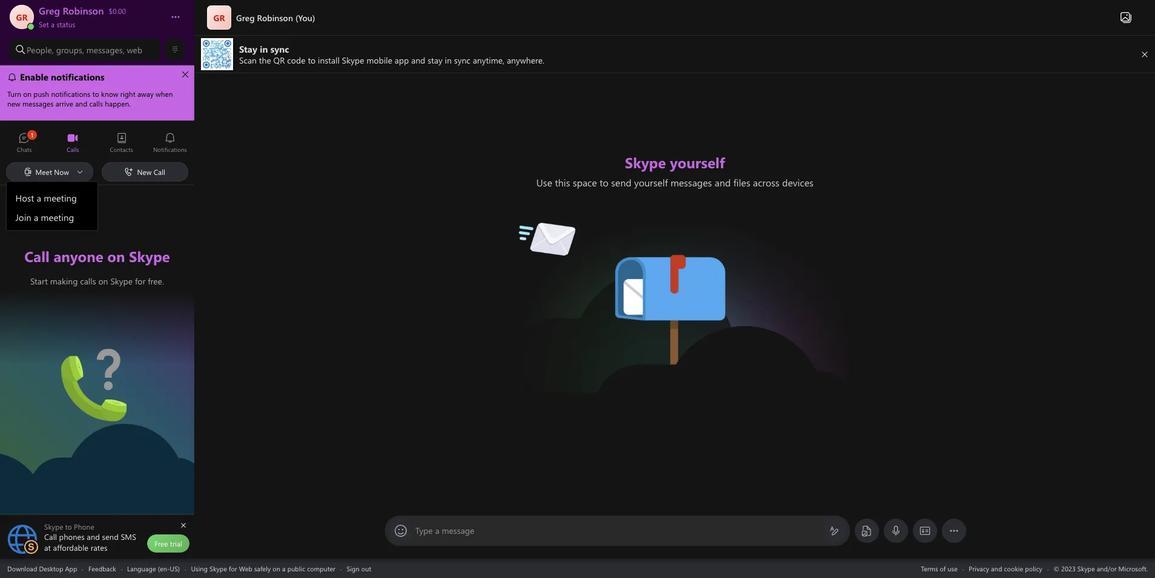 Task type: locate. For each thing, give the bounding box(es) containing it.
a for message
[[435, 525, 439, 536]]

tab list
[[0, 127, 194, 160]]

2 horizontal spatial a
[[435, 525, 439, 536]]

using skype for web safely on a public computer link
[[191, 564, 335, 573]]

a right the set
[[51, 19, 55, 29]]

people,
[[27, 44, 54, 55]]

language
[[127, 564, 156, 573]]

app
[[65, 564, 77, 573]]

use
[[948, 564, 958, 573]]

feedback link
[[88, 564, 116, 573]]

computer
[[307, 564, 335, 573]]

feedback
[[88, 564, 116, 573]]

a
[[51, 19, 55, 29], [435, 525, 439, 536], [282, 564, 286, 573]]

using skype for web safely on a public computer
[[191, 564, 335, 573]]

desktop
[[39, 564, 63, 573]]

a right on
[[282, 564, 286, 573]]

set a status
[[39, 19, 75, 29]]

policy
[[1025, 564, 1042, 573]]

set a status button
[[39, 17, 159, 29]]

1 vertical spatial a
[[435, 525, 439, 536]]

web
[[127, 44, 142, 55]]

0 horizontal spatial a
[[51, 19, 55, 29]]

0 vertical spatial a
[[51, 19, 55, 29]]

status
[[57, 19, 75, 29]]

download
[[7, 564, 37, 573]]

people, groups, messages, web
[[27, 44, 142, 55]]

message
[[442, 525, 474, 536]]

sign out link
[[347, 564, 371, 573]]

a inside button
[[51, 19, 55, 29]]

a right type
[[435, 525, 439, 536]]

messages,
[[86, 44, 125, 55]]

canyoutalk
[[61, 349, 107, 362]]

for
[[229, 564, 237, 573]]

privacy and cookie policy link
[[969, 564, 1042, 573]]

menu
[[7, 185, 98, 230]]

1 horizontal spatial a
[[282, 564, 286, 573]]



Task type: describe. For each thing, give the bounding box(es) containing it.
safely
[[254, 564, 271, 573]]

of
[[940, 564, 946, 573]]

type a message
[[415, 525, 474, 536]]

using
[[191, 564, 208, 573]]

terms of use
[[921, 564, 958, 573]]

type
[[415, 525, 433, 536]]

download desktop app link
[[7, 564, 77, 573]]

language (en-us)
[[127, 564, 180, 573]]

sign out
[[347, 564, 371, 573]]

cookie
[[1004, 564, 1023, 573]]

web
[[239, 564, 252, 573]]

terms
[[921, 564, 938, 573]]

terms of use link
[[921, 564, 958, 573]]

language (en-us) link
[[127, 564, 180, 573]]

people, groups, messages, web button
[[10, 39, 160, 61]]

and
[[991, 564, 1002, 573]]

out
[[361, 564, 371, 573]]

public
[[287, 564, 305, 573]]

us)
[[170, 564, 180, 573]]

groups,
[[56, 44, 84, 55]]

2 vertical spatial a
[[282, 564, 286, 573]]

privacy
[[969, 564, 989, 573]]

download desktop app
[[7, 564, 77, 573]]

privacy and cookie policy
[[969, 564, 1042, 573]]

sign
[[347, 564, 359, 573]]

a for status
[[51, 19, 55, 29]]

(en-
[[158, 564, 170, 573]]

on
[[273, 564, 280, 573]]

Type a message text field
[[416, 525, 820, 537]]

skype
[[210, 564, 227, 573]]

set
[[39, 19, 49, 29]]



Task type: vqa. For each thing, say whether or not it's contained in the screenshot.
the topmost Or
no



